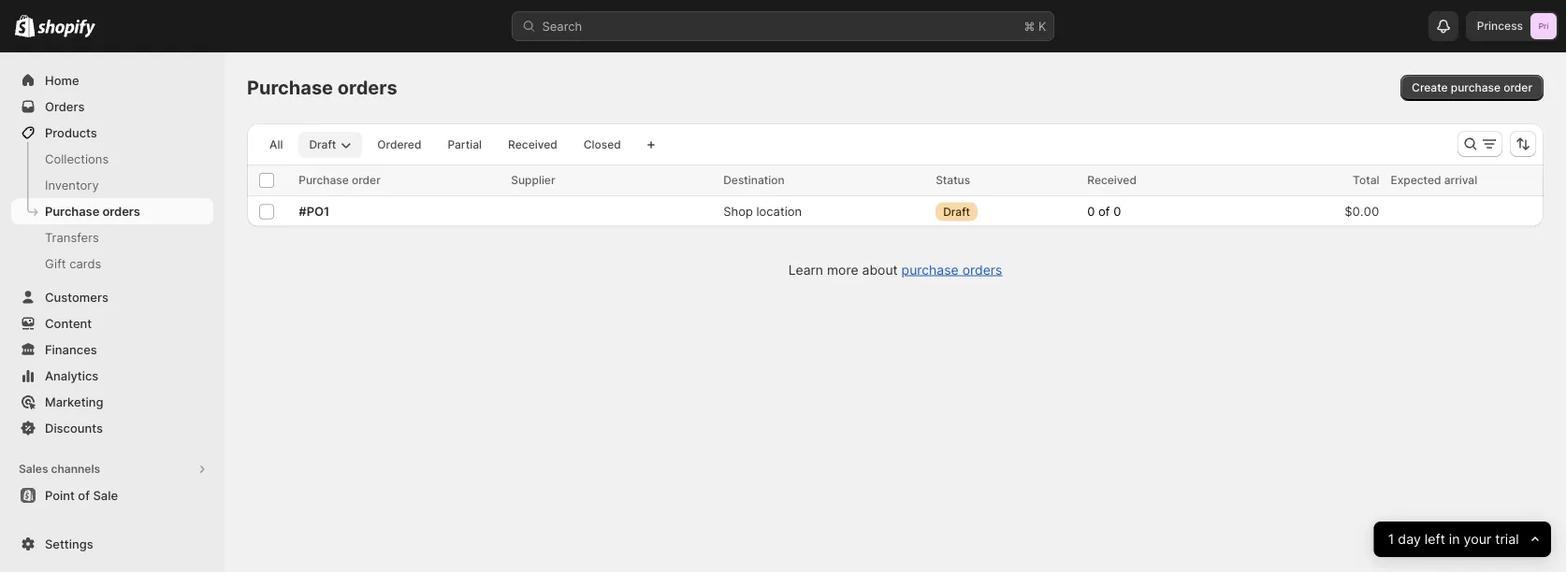 Task type: locate. For each thing, give the bounding box(es) containing it.
0 horizontal spatial purchase
[[902, 262, 959, 278]]

arrival
[[1445, 174, 1478, 187]]

purchase
[[247, 76, 333, 99], [299, 174, 349, 187], [45, 204, 99, 219]]

order down princess on the right
[[1504, 81, 1533, 95]]

0 vertical spatial purchase orders
[[247, 76, 397, 99]]

of for 0
[[1099, 204, 1110, 219]]

#po1
[[299, 204, 330, 219]]

marketing
[[45, 395, 103, 409]]

received inside tab list
[[508, 138, 558, 152]]

purchase up #po1
[[299, 174, 349, 187]]

1 vertical spatial order
[[352, 174, 381, 187]]

shopify image
[[38, 19, 96, 38]]

1 vertical spatial purchase orders
[[45, 204, 140, 219]]

all link
[[258, 132, 294, 158]]

1 vertical spatial purchase
[[299, 174, 349, 187]]

2 0 from the left
[[1114, 204, 1121, 219]]

1 horizontal spatial of
[[1099, 204, 1110, 219]]

1 horizontal spatial order
[[1504, 81, 1533, 95]]

#po1 link
[[299, 202, 500, 221]]

order
[[1504, 81, 1533, 95], [352, 174, 381, 187]]

expected
[[1391, 174, 1442, 187]]

1 0 from the left
[[1088, 204, 1095, 219]]

orders down status button
[[963, 262, 1003, 278]]

point of sale link
[[11, 483, 213, 509]]

0 horizontal spatial orders
[[102, 204, 140, 219]]

location
[[757, 204, 802, 219]]

gift cards
[[45, 256, 101, 271]]

closed link
[[573, 132, 632, 158]]

1 vertical spatial purchase
[[902, 262, 959, 278]]

status button
[[936, 171, 989, 190]]

tab list
[[255, 131, 636, 158]]

0 vertical spatial purchase
[[247, 76, 333, 99]]

received up supplier
[[508, 138, 558, 152]]

1 day left in your trial
[[1389, 532, 1520, 548]]

draft down status
[[943, 205, 971, 219]]

purchase up all
[[247, 76, 333, 99]]

sales channels button
[[11, 457, 213, 483]]

create purchase order
[[1412, 81, 1533, 95]]

sales channels
[[19, 463, 100, 476]]

orders link
[[11, 94, 213, 120]]

partial
[[448, 138, 482, 152]]

purchase
[[1451, 81, 1501, 95], [902, 262, 959, 278]]

collections
[[45, 152, 109, 166]]

0 horizontal spatial order
[[352, 174, 381, 187]]

princess
[[1478, 19, 1524, 33]]

discounts link
[[11, 416, 213, 442]]

your
[[1464, 532, 1492, 548]]

purchase right about
[[902, 262, 959, 278]]

gift cards link
[[11, 251, 213, 277]]

search
[[542, 19, 582, 33]]

1 horizontal spatial 0
[[1114, 204, 1121, 219]]

trial
[[1496, 532, 1520, 548]]

1 vertical spatial received
[[1088, 174, 1137, 187]]

sale
[[93, 489, 118, 503]]

0 of 0
[[1088, 204, 1121, 219]]

supplier
[[511, 174, 555, 187]]

discounts
[[45, 421, 103, 436]]

draft button
[[298, 132, 362, 158]]

marketing link
[[11, 389, 213, 416]]

of
[[1099, 204, 1110, 219], [78, 489, 90, 503]]

0 horizontal spatial 0
[[1088, 204, 1095, 219]]

transfers link
[[11, 225, 213, 251]]

tab list containing all
[[255, 131, 636, 158]]

0 horizontal spatial draft
[[309, 138, 336, 152]]

0 vertical spatial order
[[1504, 81, 1533, 95]]

orders down inventory link
[[102, 204, 140, 219]]

1 vertical spatial draft
[[943, 205, 971, 219]]

0 horizontal spatial of
[[78, 489, 90, 503]]

0 horizontal spatial received
[[508, 138, 558, 152]]

0 vertical spatial received
[[508, 138, 558, 152]]

draft
[[309, 138, 336, 152], [943, 205, 971, 219]]

expected arrival
[[1391, 174, 1478, 187]]

purchase orders down inventory link
[[45, 204, 140, 219]]

1 vertical spatial orders
[[102, 204, 140, 219]]

ordered
[[377, 138, 421, 152]]

of inside dropdown button
[[1099, 204, 1110, 219]]

orders up "ordered"
[[338, 76, 397, 99]]

$0.00
[[1345, 204, 1380, 219]]

received
[[508, 138, 558, 152], [1088, 174, 1137, 187]]

apps button
[[11, 524, 213, 550]]

0 vertical spatial of
[[1099, 204, 1110, 219]]

1 horizontal spatial received
[[1088, 174, 1137, 187]]

purchase up transfers
[[45, 204, 99, 219]]

of inside button
[[78, 489, 90, 503]]

orders
[[338, 76, 397, 99], [102, 204, 140, 219], [963, 262, 1003, 278]]

purchase right create
[[1451, 81, 1501, 95]]

purchase orders up draft dropdown button
[[247, 76, 397, 99]]

closed
[[584, 138, 621, 152]]

finances
[[45, 343, 97, 357]]

customers
[[45, 290, 108, 305]]

0 vertical spatial purchase
[[1451, 81, 1501, 95]]

1 vertical spatial of
[[78, 489, 90, 503]]

0 vertical spatial draft
[[309, 138, 336, 152]]

received up the 0 of 0 dropdown button
[[1088, 174, 1137, 187]]

orders inside purchase orders link
[[102, 204, 140, 219]]

purchase orders
[[247, 76, 397, 99], [45, 204, 140, 219]]

purchase order
[[299, 174, 381, 187]]

order up the #po1 link
[[352, 174, 381, 187]]

inventory
[[45, 178, 99, 192]]

draft up purchase order at the left top of page
[[309, 138, 336, 152]]

⌘ k
[[1024, 19, 1047, 33]]

2 horizontal spatial orders
[[963, 262, 1003, 278]]

expected arrival button
[[1391, 171, 1497, 190]]

1 horizontal spatial orders
[[338, 76, 397, 99]]

received link
[[497, 132, 569, 158]]

total
[[1353, 174, 1380, 187]]

princess image
[[1531, 13, 1557, 39]]



Task type: vqa. For each thing, say whether or not it's contained in the screenshot.
'More'
yes



Task type: describe. For each thing, give the bounding box(es) containing it.
create
[[1412, 81, 1448, 95]]

destination button
[[724, 171, 804, 190]]

0 vertical spatial orders
[[338, 76, 397, 99]]

settings
[[45, 537, 93, 552]]

k
[[1039, 19, 1047, 33]]

status
[[936, 174, 971, 187]]

cards
[[69, 256, 101, 271]]

products link
[[11, 120, 213, 146]]

content
[[45, 316, 92, 331]]

left
[[1425, 532, 1446, 548]]

products
[[45, 125, 97, 140]]

more
[[827, 262, 859, 278]]

apps
[[19, 530, 47, 544]]

transfers
[[45, 230, 99, 245]]

1 horizontal spatial purchase orders
[[247, 76, 397, 99]]

sales
[[19, 463, 48, 476]]

channels
[[51, 463, 100, 476]]

analytics
[[45, 369, 99, 383]]

analytics link
[[11, 363, 213, 389]]

settings link
[[11, 532, 213, 558]]

learn more about purchase orders
[[789, 262, 1003, 278]]

ordered link
[[366, 132, 433, 158]]

2 vertical spatial orders
[[963, 262, 1003, 278]]

0 of 0 button
[[1082, 199, 1144, 225]]

in
[[1450, 532, 1461, 548]]

draft inside dropdown button
[[309, 138, 336, 152]]

⌘
[[1024, 19, 1035, 33]]

shop
[[724, 204, 753, 219]]

1 day left in your trial button
[[1374, 522, 1552, 558]]

shop location
[[724, 204, 802, 219]]

customers link
[[11, 284, 213, 311]]

inventory link
[[11, 172, 213, 198]]

point
[[45, 489, 75, 503]]

2 vertical spatial purchase
[[45, 204, 99, 219]]

about
[[862, 262, 898, 278]]

of for sale
[[78, 489, 90, 503]]

finances link
[[11, 337, 213, 363]]

create purchase order link
[[1401, 75, 1544, 101]]

purchase orders link
[[11, 198, 213, 225]]

supplier button
[[511, 171, 574, 190]]

content link
[[11, 311, 213, 337]]

purchase orders link
[[902, 262, 1003, 278]]

gift
[[45, 256, 66, 271]]

destination
[[724, 174, 785, 187]]

home
[[45, 73, 79, 88]]

shopify image
[[15, 15, 35, 37]]

1 horizontal spatial purchase
[[1451, 81, 1501, 95]]

orders
[[45, 99, 85, 114]]

learn
[[789, 262, 824, 278]]

0 horizontal spatial purchase orders
[[45, 204, 140, 219]]

partial link
[[436, 132, 493, 158]]

collections link
[[11, 146, 213, 172]]

home link
[[11, 67, 213, 94]]

1
[[1389, 532, 1395, 548]]

1 horizontal spatial draft
[[943, 205, 971, 219]]

point of sale
[[45, 489, 118, 503]]

point of sale button
[[0, 483, 225, 509]]

day
[[1399, 532, 1422, 548]]

all
[[270, 138, 283, 152]]



